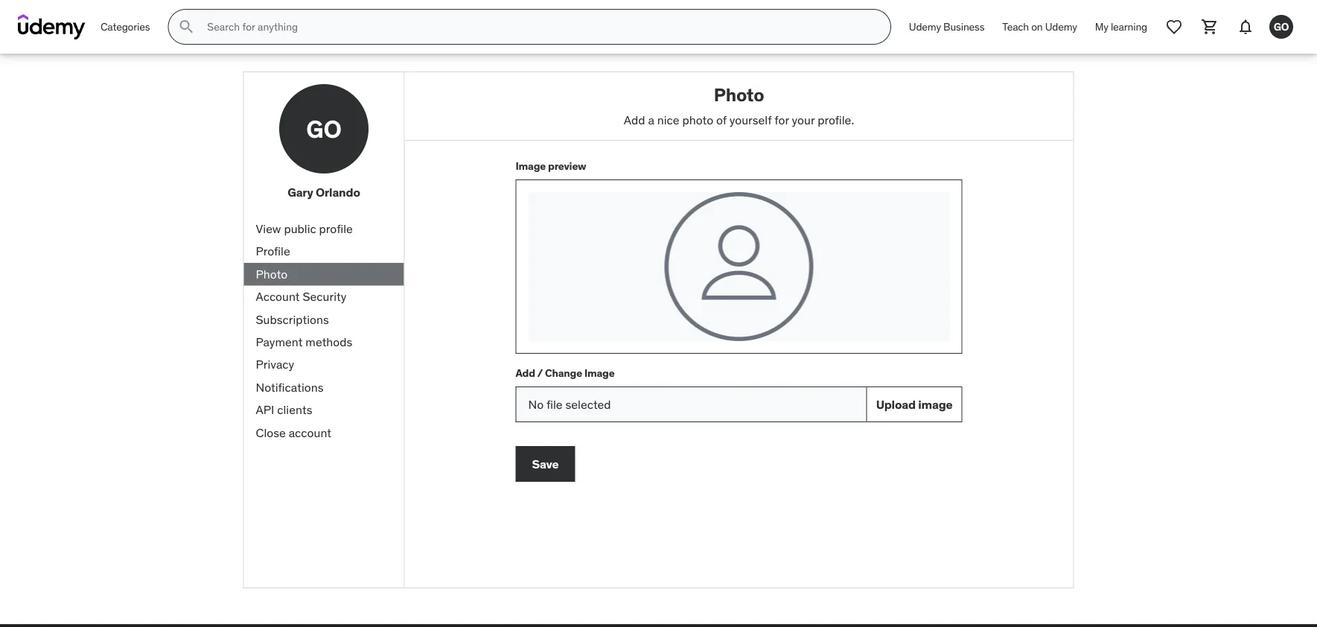 Task type: locate. For each thing, give the bounding box(es) containing it.
0 horizontal spatial photo
[[256, 266, 288, 282]]

add left a
[[624, 112, 645, 127]]

view public profile profile photo account security subscriptions payment methods privacy notifications api clients close account
[[256, 221, 353, 440]]

nice
[[657, 112, 680, 127]]

Search for anything text field
[[204, 14, 873, 39]]

1 vertical spatial photo
[[256, 266, 288, 282]]

0 horizontal spatial add
[[516, 366, 535, 380]]

go right notifications icon
[[1274, 20, 1289, 33]]

udemy business
[[909, 20, 985, 33]]

image
[[516, 159, 546, 173], [585, 366, 615, 380]]

photo
[[683, 112, 714, 127]]

subscriptions link
[[244, 308, 404, 331]]

image up selected on the left bottom
[[585, 366, 615, 380]]

0 horizontal spatial go
[[306, 114, 342, 144]]

your
[[792, 112, 815, 127]]

add / change image
[[516, 366, 615, 380]]

0 vertical spatial go
[[1274, 20, 1289, 33]]

1 vertical spatial go
[[306, 114, 342, 144]]

go up the gary orlando
[[306, 114, 342, 144]]

upload image
[[876, 397, 953, 412]]

view public profile link
[[244, 218, 404, 240]]

account
[[256, 289, 300, 304]]

1 horizontal spatial photo
[[714, 83, 764, 106]]

go link
[[1264, 9, 1300, 45]]

business
[[944, 20, 985, 33]]

view
[[256, 221, 281, 236]]

selected
[[566, 397, 611, 412]]

photo up yourself
[[714, 83, 764, 106]]

close
[[256, 425, 286, 440]]

image
[[918, 397, 953, 412]]

photo inside photo add a nice photo of yourself for your profile.
[[714, 83, 764, 106]]

go
[[1274, 20, 1289, 33], [306, 114, 342, 144]]

1 vertical spatial image
[[585, 366, 615, 380]]

account
[[289, 425, 331, 440]]

image left preview
[[516, 159, 546, 173]]

0 vertical spatial photo
[[714, 83, 764, 106]]

notifications image
[[1237, 18, 1255, 36]]

close account link
[[244, 421, 404, 444]]

security
[[303, 289, 347, 304]]

add inside photo add a nice photo of yourself for your profile.
[[624, 112, 645, 127]]

my learning
[[1095, 20, 1148, 33]]

0 horizontal spatial udemy
[[909, 20, 941, 33]]

shopping cart with 0 items image
[[1201, 18, 1219, 36]]

0 horizontal spatial image
[[516, 159, 546, 173]]

0 vertical spatial add
[[624, 112, 645, 127]]

1 horizontal spatial add
[[624, 112, 645, 127]]

photo down profile
[[256, 266, 288, 282]]

add
[[624, 112, 645, 127], [516, 366, 535, 380]]

notifications
[[256, 379, 324, 395]]

photo
[[714, 83, 764, 106], [256, 266, 288, 282]]

gary
[[288, 185, 313, 200]]

photo inside view public profile profile photo account security subscriptions payment methods privacy notifications api clients close account
[[256, 266, 288, 282]]

add left /
[[516, 366, 535, 380]]

udemy right on
[[1045, 20, 1077, 33]]

file
[[547, 397, 563, 412]]

image preview
[[516, 159, 586, 173]]

categories button
[[92, 9, 159, 45]]

no
[[528, 397, 544, 412]]

preview
[[548, 159, 586, 173]]

on
[[1032, 20, 1043, 33]]

save
[[532, 456, 559, 471]]

payment methods link
[[244, 331, 404, 353]]

yourself
[[730, 112, 772, 127]]

udemy left business
[[909, 20, 941, 33]]

my
[[1095, 20, 1109, 33]]

1 horizontal spatial udemy
[[1045, 20, 1077, 33]]

payment
[[256, 334, 303, 349]]

udemy
[[909, 20, 941, 33], [1045, 20, 1077, 33]]

notifications link
[[244, 376, 404, 399]]

public
[[284, 221, 316, 236]]



Task type: vqa. For each thing, say whether or not it's contained in the screenshot.
Science
no



Task type: describe. For each thing, give the bounding box(es) containing it.
clients
[[277, 402, 312, 417]]

a
[[648, 112, 655, 127]]

photo add a nice photo of yourself for your profile.
[[624, 83, 854, 127]]

api clients link
[[244, 399, 404, 421]]

no file selected
[[528, 397, 611, 412]]

profile
[[256, 244, 290, 259]]

upload
[[876, 397, 916, 412]]

privacy link
[[244, 353, 404, 376]]

orlando
[[316, 185, 360, 200]]

submit search image
[[178, 18, 195, 36]]

account security link
[[244, 286, 404, 308]]

profile
[[319, 221, 353, 236]]

wishlist image
[[1166, 18, 1183, 36]]

methods
[[306, 334, 353, 349]]

udemy business link
[[900, 9, 994, 45]]

photo link
[[244, 263, 404, 286]]

learning
[[1111, 20, 1148, 33]]

1 horizontal spatial image
[[585, 366, 615, 380]]

for
[[775, 112, 789, 127]]

privacy
[[256, 357, 294, 372]]

teach on udemy
[[1003, 20, 1077, 33]]

subscriptions
[[256, 312, 329, 327]]

profile link
[[244, 240, 404, 263]]

save button
[[516, 446, 575, 482]]

1 udemy from the left
[[909, 20, 941, 33]]

api
[[256, 402, 274, 417]]

1 vertical spatial add
[[516, 366, 535, 380]]

profile.
[[818, 112, 854, 127]]

of
[[716, 112, 727, 127]]

gary orlando
[[288, 185, 360, 200]]

udemy image
[[18, 14, 86, 39]]

teach on udemy link
[[994, 9, 1086, 45]]

0 vertical spatial image
[[516, 159, 546, 173]]

2 udemy from the left
[[1045, 20, 1077, 33]]

my learning link
[[1086, 9, 1157, 45]]

change
[[545, 366, 582, 380]]

teach
[[1003, 20, 1029, 33]]

categories
[[101, 20, 150, 33]]

/
[[537, 366, 543, 380]]

1 horizontal spatial go
[[1274, 20, 1289, 33]]



